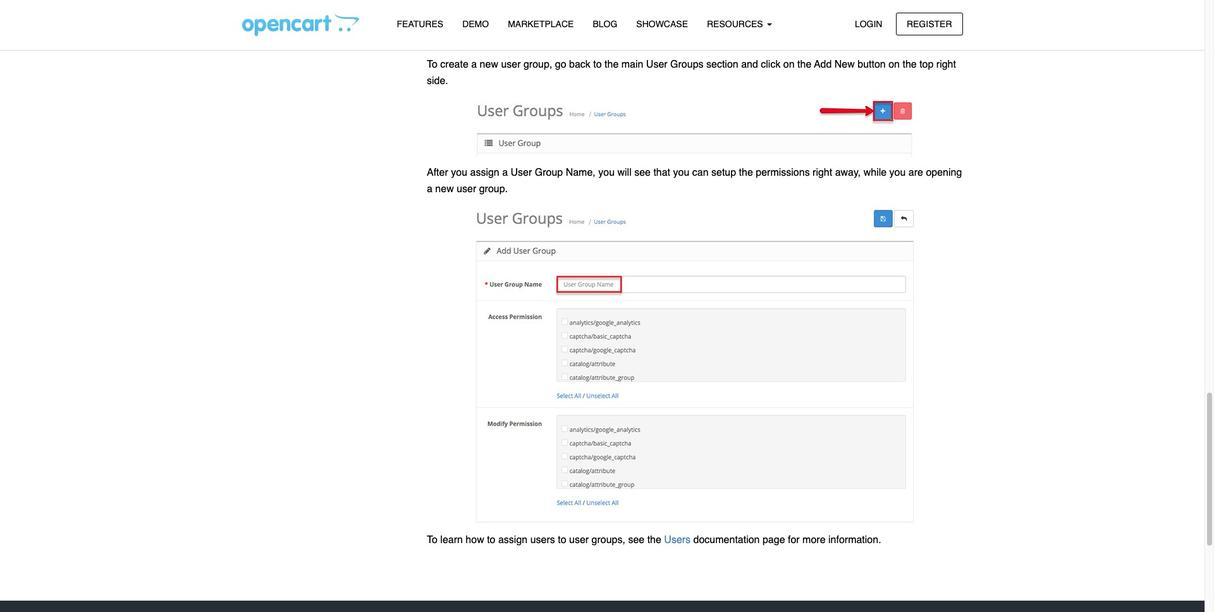 Task type: vqa. For each thing, say whether or not it's contained in the screenshot.
"Run
no



Task type: describe. For each thing, give the bounding box(es) containing it.
create
[[440, 59, 468, 70]]

0 vertical spatial can
[[738, 35, 754, 46]]

section
[[706, 59, 738, 70]]

and inside to create a new user group, go back to the main user groups section and click on the add new button on the top right side.
[[741, 59, 758, 70]]

the left the main
[[605, 59, 619, 70]]

user inside the after you assign a user group name, you will see that you can setup the permissions right away, while you are opening a new user group.
[[511, 167, 532, 178]]

login
[[855, 19, 882, 29]]

new
[[835, 59, 855, 70]]

setup
[[711, 167, 736, 178]]

documentation
[[693, 535, 760, 546]]

pages
[[669, 35, 696, 46]]

marketplace
[[508, 19, 574, 29]]

groups
[[670, 59, 704, 70]]

groups,
[[592, 535, 625, 546]]

name,
[[566, 167, 596, 178]]

marketplace link
[[498, 13, 583, 35]]

all
[[569, 35, 579, 46]]

the left 'top'
[[903, 59, 917, 70]]

in
[[482, 35, 490, 46]]

user inside to create a new user group, go back to the main user groups section and click on the add new button on the top right side.
[[501, 59, 521, 70]]

user inside the after you assign a user group name, you will see that you can setup the permissions right away, while you are opening a new user group.
[[457, 183, 476, 195]]

2 on from the left
[[889, 59, 900, 70]]

to create a new user group, go back to the main user groups section and click on the add new button on the top right side.
[[427, 59, 956, 86]]

group,
[[524, 59, 552, 70]]

side.
[[427, 75, 448, 86]]

features
[[397, 19, 443, 29]]

are
[[909, 167, 923, 178]]

demo
[[462, 19, 489, 29]]

register link
[[896, 12, 963, 35]]

users link
[[664, 535, 691, 546]]

register
[[907, 19, 952, 29]]

the left the users
[[647, 535, 661, 546]]

add group image
[[473, 205, 917, 525]]

will
[[617, 167, 632, 178]]

assign inside the after you assign a user group name, you will see that you can setup the permissions right away, while you are opening a new user group.
[[470, 167, 499, 178]]

after you assign a user group name, you will see that you can setup the permissions right away, while you are opening a new user group.
[[427, 167, 962, 195]]

page
[[763, 535, 785, 546]]

more
[[803, 535, 826, 546]]

for.
[[903, 35, 917, 46]]

right inside to create a new user group, go back to the main user groups section and click on the add new button on the top right side.
[[936, 59, 956, 70]]

add new group image
[[473, 97, 917, 157]]

take
[[798, 35, 817, 46]]

you right the after
[[451, 167, 467, 178]]

information.
[[828, 535, 881, 546]]

2 horizontal spatial a
[[502, 167, 508, 178]]

how
[[466, 535, 484, 546]]

can inside the after you assign a user group name, you will see that you can setup the permissions right away, while you are opening a new user group.
[[692, 167, 709, 178]]

away,
[[835, 167, 861, 178]]

see for will
[[634, 167, 651, 178]]

away
[[820, 35, 844, 46]]

user inside to create a new user group, go back to the main user groups section and click on the add new button on the top right side.
[[646, 59, 668, 70]]

showcase link
[[627, 13, 698, 35]]

that inside the after you assign a user group name, you will see that you can setup the permissions right away, while you are opening a new user group.
[[653, 167, 670, 178]]

opencart - open source shopping cart solution image
[[242, 13, 359, 36]]

2 vertical spatial a
[[427, 183, 432, 195]]

the inside the after you assign a user group name, you will see that you can setup the permissions right away, while you are opening a new user group.
[[739, 167, 753, 178]]

to for to learn how to assign users to user groups, see the users documentation page for more information.
[[427, 535, 438, 546]]

demo link
[[453, 13, 498, 35]]

resources
[[707, 19, 766, 29]]

add
[[814, 59, 832, 70]]

of
[[582, 35, 591, 46]]

you left will
[[598, 167, 615, 178]]



Task type: locate. For each thing, give the bounding box(es) containing it.
for
[[788, 535, 800, 546]]

to up side.
[[427, 59, 438, 70]]

panel
[[641, 35, 666, 46]]

new inside the after you assign a user group name, you will see that you can setup the permissions right away, while you are opening a new user group.
[[435, 183, 454, 195]]

see right will
[[634, 167, 651, 178]]

the right 'setup'
[[739, 167, 753, 178]]

to right users
[[558, 535, 566, 546]]

new inside to create a new user group, go back to the main user groups section and click on the add new button on the top right side.
[[480, 59, 498, 70]]

to
[[427, 59, 438, 70], [427, 535, 438, 546]]

a right create
[[471, 59, 477, 70]]

a
[[471, 59, 477, 70], [502, 167, 508, 178], [427, 183, 432, 195]]

user left groups,
[[569, 535, 589, 546]]

1 vertical spatial to
[[427, 535, 438, 546]]

to for to create a new user group, go back to the main user groups section and click on the add new button on the top right side.
[[427, 59, 438, 70]]

1 vertical spatial assign
[[498, 535, 528, 546]]

0 horizontal spatial that
[[653, 167, 670, 178]]

you down resources in the top of the page
[[719, 35, 735, 46]]

user left group.
[[457, 183, 476, 195]]

a up group.
[[502, 167, 508, 178]]

see right groups,
[[628, 535, 645, 546]]

learn
[[440, 535, 463, 546]]

go
[[555, 59, 566, 70]]

that
[[699, 35, 716, 46], [653, 167, 670, 178]]

assign
[[470, 167, 499, 178], [498, 535, 528, 546]]

1 horizontal spatial a
[[471, 59, 477, 70]]

on right button
[[889, 59, 900, 70]]

the right of
[[593, 35, 607, 46]]

2 horizontal spatial user
[[569, 535, 589, 546]]

can
[[738, 35, 754, 46], [692, 167, 709, 178]]

0 horizontal spatial a
[[427, 183, 432, 195]]

scroll
[[427, 35, 452, 46]]

on
[[783, 59, 795, 70], [889, 59, 900, 70]]

0 horizontal spatial on
[[783, 59, 795, 70]]

1 horizontal spatial user
[[646, 59, 668, 70]]

1 vertical spatial permissions
[[756, 167, 810, 178]]

resources link
[[698, 13, 781, 35]]

button
[[858, 59, 886, 70]]

0 vertical spatial assign
[[470, 167, 499, 178]]

1 horizontal spatial on
[[889, 59, 900, 70]]

showcase
[[636, 19, 688, 29]]

1 horizontal spatial can
[[738, 35, 754, 46]]

2 to from the top
[[427, 535, 438, 546]]

each
[[493, 35, 515, 46]]

to right back
[[593, 59, 602, 70]]

top
[[920, 59, 934, 70]]

0 vertical spatial and
[[778, 35, 795, 46]]

a down the after
[[427, 183, 432, 195]]

new down in
[[480, 59, 498, 70]]

1 horizontal spatial new
[[480, 59, 498, 70]]

give
[[757, 35, 776, 46]]

see inside the after you assign a user group name, you will see that you can setup the permissions right away, while you are opening a new user group.
[[634, 167, 651, 178]]

see left all
[[550, 35, 566, 46]]

user
[[646, 59, 668, 70], [511, 167, 532, 178]]

can down resources in the top of the page
[[738, 35, 754, 46]]

user down the each
[[501, 59, 521, 70]]

opening
[[926, 167, 962, 178]]

blog link
[[583, 13, 627, 35]]

0 horizontal spatial user
[[511, 167, 532, 178]]

0 horizontal spatial new
[[435, 183, 454, 195]]

0 horizontal spatial permissions
[[756, 167, 810, 178]]

1 horizontal spatial user
[[501, 59, 521, 70]]

1 vertical spatial right
[[813, 167, 832, 178]]

field
[[517, 35, 536, 46]]

0 vertical spatial a
[[471, 59, 477, 70]]

blog
[[593, 19, 617, 29]]

2 vertical spatial see
[[628, 535, 645, 546]]

see
[[550, 35, 566, 46], [634, 167, 651, 178], [628, 535, 645, 546]]

to inside to create a new user group, go back to the main user groups section and click on the add new button on the top right side.
[[593, 59, 602, 70]]

0 vertical spatial new
[[480, 59, 498, 70]]

user down panel
[[646, 59, 668, 70]]

right left away,
[[813, 167, 832, 178]]

permissions down login at the right top
[[846, 35, 900, 46]]

0 vertical spatial see
[[550, 35, 566, 46]]

2 vertical spatial user
[[569, 535, 589, 546]]

to
[[539, 35, 547, 46], [593, 59, 602, 70], [487, 535, 495, 546], [558, 535, 566, 546]]

group.
[[479, 183, 508, 195]]

group
[[535, 167, 563, 178]]

new
[[480, 59, 498, 70], [435, 183, 454, 195]]

user
[[501, 59, 521, 70], [457, 183, 476, 195], [569, 535, 589, 546]]

that right will
[[653, 167, 670, 178]]

the
[[593, 35, 607, 46], [605, 59, 619, 70], [797, 59, 812, 70], [903, 59, 917, 70], [739, 167, 753, 178], [647, 535, 661, 546]]

you
[[719, 35, 735, 46], [451, 167, 467, 178], [598, 167, 615, 178], [673, 167, 689, 178], [890, 167, 906, 178]]

0 horizontal spatial and
[[741, 59, 758, 70]]

permissions right 'setup'
[[756, 167, 810, 178]]

see for groups,
[[628, 535, 645, 546]]

assign left users
[[498, 535, 528, 546]]

down
[[455, 35, 479, 46]]

1 vertical spatial a
[[502, 167, 508, 178]]

1 to from the top
[[427, 59, 438, 70]]

new down the after
[[435, 183, 454, 195]]

1 vertical spatial user
[[457, 183, 476, 195]]

you left 'setup'
[[673, 167, 689, 178]]

users
[[530, 535, 555, 546]]

while
[[864, 167, 887, 178]]

1 vertical spatial see
[[634, 167, 651, 178]]

features link
[[387, 13, 453, 35]]

assign up group.
[[470, 167, 499, 178]]

0 horizontal spatial right
[[813, 167, 832, 178]]

right
[[936, 59, 956, 70], [813, 167, 832, 178]]

admin
[[610, 35, 638, 46]]

1 vertical spatial user
[[511, 167, 532, 178]]

click
[[761, 59, 781, 70]]

and
[[778, 35, 795, 46], [741, 59, 758, 70]]

on right click
[[783, 59, 795, 70]]

the left add
[[797, 59, 812, 70]]

to right the how
[[487, 535, 495, 546]]

that right pages
[[699, 35, 716, 46]]

0 horizontal spatial can
[[692, 167, 709, 178]]

0 vertical spatial that
[[699, 35, 716, 46]]

and right give
[[778, 35, 795, 46]]

1 vertical spatial can
[[692, 167, 709, 178]]

right right 'top'
[[936, 59, 956, 70]]

1 vertical spatial and
[[741, 59, 758, 70]]

right inside the after you assign a user group name, you will see that you can setup the permissions right away, while you are opening a new user group.
[[813, 167, 832, 178]]

0 vertical spatial permissions
[[846, 35, 900, 46]]

1 horizontal spatial permissions
[[846, 35, 900, 46]]

0 vertical spatial right
[[936, 59, 956, 70]]

a inside to create a new user group, go back to the main user groups section and click on the add new button on the top right side.
[[471, 59, 477, 70]]

can left 'setup'
[[692, 167, 709, 178]]

0 horizontal spatial user
[[457, 183, 476, 195]]

to inside to create a new user group, go back to the main user groups section and click on the add new button on the top right side.
[[427, 59, 438, 70]]

back
[[569, 59, 591, 70]]

1 horizontal spatial that
[[699, 35, 716, 46]]

0 vertical spatial to
[[427, 59, 438, 70]]

permissions inside the after you assign a user group name, you will see that you can setup the permissions right away, while you are opening a new user group.
[[756, 167, 810, 178]]

after
[[427, 167, 448, 178]]

1 vertical spatial that
[[653, 167, 670, 178]]

to left learn
[[427, 535, 438, 546]]

1 on from the left
[[783, 59, 795, 70]]

scroll down in each field to see all of the admin panel pages that you can give and take away permissions for.
[[427, 35, 917, 46]]

to right field
[[539, 35, 547, 46]]

login link
[[844, 12, 893, 35]]

main
[[621, 59, 643, 70]]

to learn how to assign users to user groups, see the users documentation page for more information.
[[427, 535, 881, 546]]

you left 'are'
[[890, 167, 906, 178]]

1 horizontal spatial right
[[936, 59, 956, 70]]

and left click
[[741, 59, 758, 70]]

permissions
[[846, 35, 900, 46], [756, 167, 810, 178]]

0 vertical spatial user
[[646, 59, 668, 70]]

0 vertical spatial user
[[501, 59, 521, 70]]

1 vertical spatial new
[[435, 183, 454, 195]]

user left group
[[511, 167, 532, 178]]

1 horizontal spatial and
[[778, 35, 795, 46]]

users
[[664, 535, 691, 546]]



